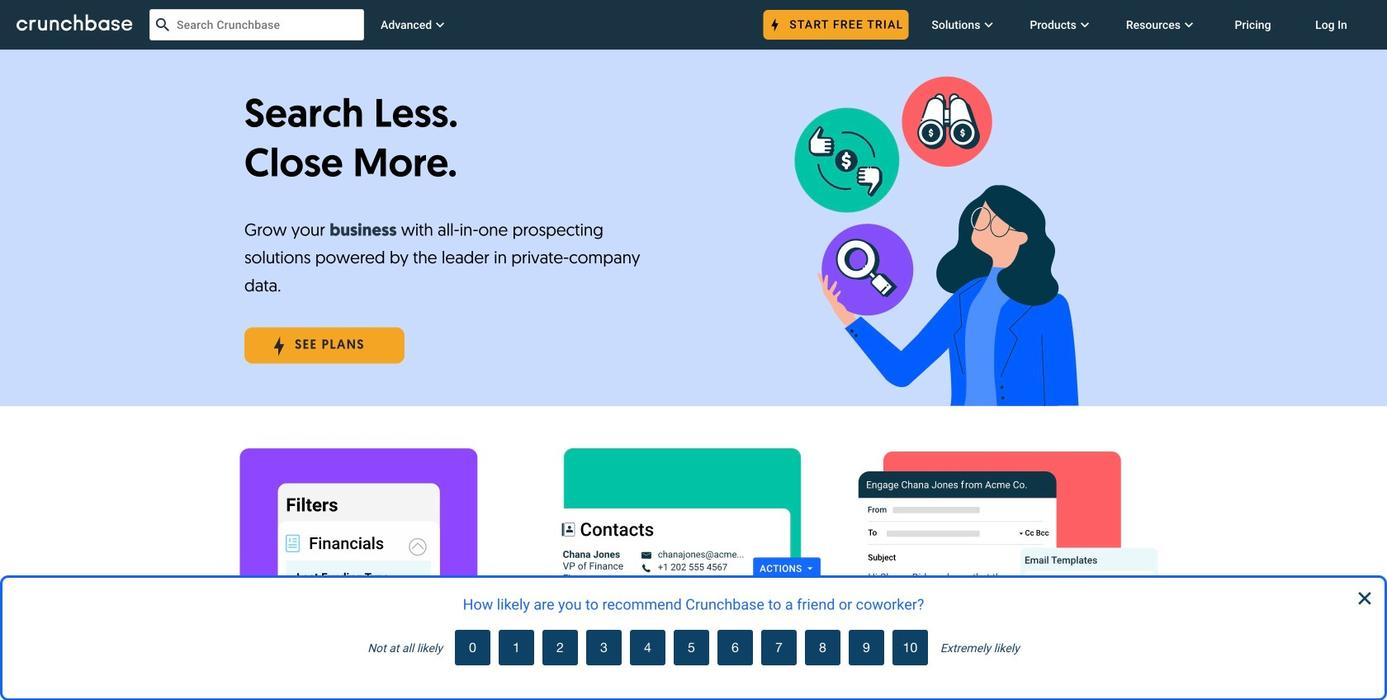 Task type: locate. For each thing, give the bounding box(es) containing it.
Search Crunchbase field
[[149, 9, 364, 40]]



Task type: vqa. For each thing, say whether or not it's contained in the screenshot.
Search Crunchbase field
yes



